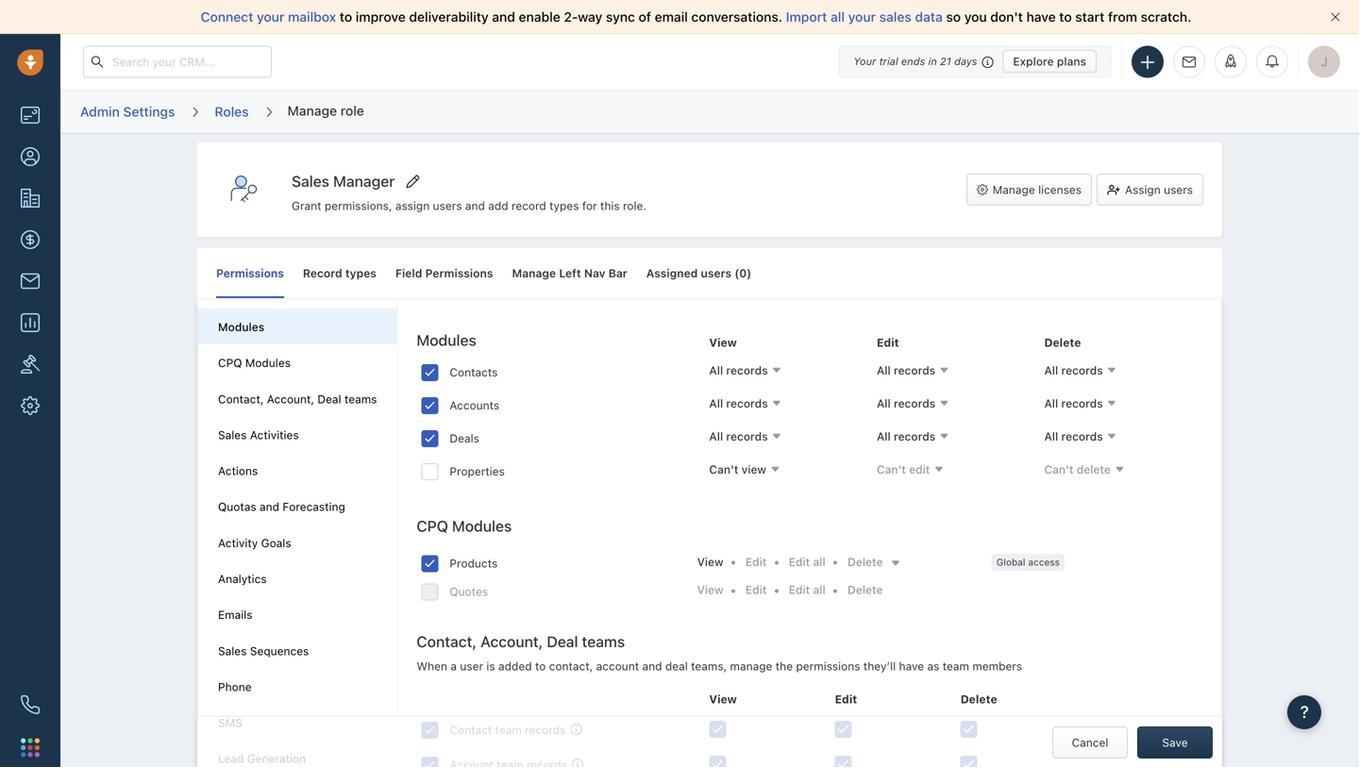 Task type: vqa. For each thing, say whether or not it's contained in the screenshot.
Can't corresponding to Can't delete
yes



Task type: locate. For each thing, give the bounding box(es) containing it.
(
[[735, 267, 739, 280]]

cpq
[[218, 356, 242, 370], [417, 517, 448, 535]]

2 vertical spatial all
[[813, 583, 826, 597]]

1 vertical spatial types
[[345, 267, 377, 280]]

team right as
[[943, 660, 969, 673]]

a
[[451, 660, 457, 673]]

0 horizontal spatial manage
[[287, 103, 337, 118]]

1 vertical spatial sales
[[218, 428, 247, 442]]

from
[[1108, 9, 1137, 25]]

activity goals link
[[218, 536, 291, 550]]

2 vertical spatial manage
[[512, 267, 556, 280]]

edit
[[909, 463, 930, 476]]

to left start
[[1059, 9, 1072, 25]]

1 horizontal spatial contact,
[[417, 633, 477, 651]]

0 vertical spatial edit all
[[789, 555, 826, 568]]

1 vertical spatial users
[[433, 199, 462, 213]]

all records
[[709, 364, 768, 377], [877, 364, 936, 377], [1044, 364, 1103, 377], [709, 397, 768, 410], [877, 397, 936, 410], [1044, 397, 1103, 410], [709, 430, 768, 443], [877, 430, 936, 443], [1044, 430, 1103, 443]]

1 vertical spatial cpq
[[417, 517, 448, 535]]

2-
[[564, 9, 578, 25]]

account, for contact, account, deal teams when a user is added to contact, account and deal teams, manage the permissions they'll have as team members
[[481, 633, 543, 651]]

assigned
[[646, 267, 698, 280]]

properties
[[450, 465, 505, 478]]

0 horizontal spatial deal
[[317, 392, 341, 406]]

to right mailbox
[[340, 9, 352, 25]]

contact, up the a
[[417, 633, 477, 651]]

1 horizontal spatial deal
[[547, 633, 578, 651]]

0 horizontal spatial cpq modules
[[218, 356, 291, 370]]

contact,
[[218, 392, 264, 406], [417, 633, 477, 651]]

and left deal
[[642, 660, 662, 673]]

0 vertical spatial sales
[[292, 172, 329, 190]]

to right the added
[[535, 660, 546, 673]]

have left as
[[899, 660, 924, 673]]

0 horizontal spatial your
[[257, 9, 284, 25]]

mailbox
[[288, 9, 336, 25]]

3 can't from the left
[[1044, 463, 1074, 476]]

actions
[[218, 464, 258, 478]]

assigned users ( 0 )
[[646, 267, 751, 280]]

account, for contact, account, deal teams
[[267, 392, 314, 406]]

sequences
[[250, 644, 309, 658]]

2 your from the left
[[848, 9, 876, 25]]

0 horizontal spatial have
[[899, 660, 924, 673]]

can't edit button
[[877, 462, 1030, 479]]

when
[[417, 660, 447, 673]]

can't
[[709, 463, 738, 476], [877, 463, 906, 476], [1044, 463, 1074, 476]]

manager
[[333, 172, 395, 190]]

teams
[[344, 392, 377, 406], [582, 633, 625, 651]]

record
[[512, 199, 546, 213]]

0 horizontal spatial team
[[495, 723, 522, 737]]

can't left 'view'
[[709, 463, 738, 476]]

phone link
[[218, 680, 252, 694]]

accounts
[[450, 399, 499, 412]]

manage inside button
[[993, 183, 1035, 196]]

permissions
[[216, 267, 284, 280], [425, 267, 493, 280]]

permissions up the modules link
[[216, 267, 284, 280]]

types left for
[[549, 199, 579, 213]]

explore
[[1013, 55, 1054, 68]]

manage
[[730, 660, 772, 673]]

contact, down cpq modules link
[[218, 392, 264, 406]]

teams inside contact, account, deal teams when a user is added to contact, account and deal teams, manage the permissions they'll have as team members
[[582, 633, 625, 651]]

1 horizontal spatial account,
[[481, 633, 543, 651]]

contact, account, deal teams
[[218, 392, 377, 406]]

0 vertical spatial contact,
[[218, 392, 264, 406]]

manage left nav bar link
[[512, 248, 627, 298]]

0 horizontal spatial can't
[[709, 463, 738, 476]]

and left enable
[[492, 9, 515, 25]]

manage left role
[[287, 103, 337, 118]]

team inside contact, account, deal teams when a user is added to contact, account and deal teams, manage the permissions they'll have as team members
[[943, 660, 969, 673]]

sales up grant
[[292, 172, 329, 190]]

sales up actions
[[218, 428, 247, 442]]

admin settings
[[80, 104, 175, 119]]

1 horizontal spatial to
[[535, 660, 546, 673]]

trial
[[879, 55, 898, 67]]

grant permissions, assign users and add record types for this role.
[[292, 199, 646, 213]]

permissions,
[[325, 199, 392, 213]]

1 horizontal spatial team
[[943, 660, 969, 673]]

0 vertical spatial all
[[831, 9, 845, 25]]

contact, inside contact, account, deal teams when a user is added to contact, account and deal teams, manage the permissions they'll have as team members
[[417, 633, 477, 651]]

can't left "delete"
[[1044, 463, 1074, 476]]

0 vertical spatial have
[[1026, 9, 1056, 25]]

days
[[954, 55, 977, 67]]

modules up products
[[452, 517, 512, 535]]

roles link
[[214, 97, 250, 127]]

user
[[460, 660, 483, 673]]

2 vertical spatial sales
[[218, 644, 247, 658]]

manage role
[[287, 103, 364, 118]]

products
[[450, 557, 498, 570]]

role
[[341, 103, 364, 118]]

types right record
[[345, 267, 377, 280]]

account, up activities
[[267, 392, 314, 406]]

cpq modules down the modules link
[[218, 356, 291, 370]]

field
[[395, 267, 422, 280]]

your left mailbox
[[257, 9, 284, 25]]

permissions right "field"
[[425, 267, 493, 280]]

2 horizontal spatial manage
[[993, 183, 1035, 196]]

manage left left
[[512, 267, 556, 280]]

all records button
[[709, 362, 863, 380], [877, 362, 1030, 380], [1044, 362, 1198, 380], [709, 395, 863, 413], [877, 395, 1030, 413], [1044, 395, 1198, 413], [709, 429, 863, 446], [877, 429, 1030, 446], [1044, 429, 1198, 446]]

1 your from the left
[[257, 9, 284, 25]]

modules
[[218, 320, 264, 334], [417, 331, 476, 349], [245, 356, 291, 370], [452, 517, 512, 535]]

emails link
[[218, 608, 252, 622]]

1 vertical spatial account,
[[481, 633, 543, 651]]

edit all up permissions
[[789, 583, 826, 597]]

can't left edit
[[877, 463, 906, 476]]

2 horizontal spatial can't
[[1044, 463, 1074, 476]]

team
[[943, 660, 969, 673], [495, 723, 522, 737]]

0 vertical spatial team
[[943, 660, 969, 673]]

0 horizontal spatial account,
[[267, 392, 314, 406]]

can't edit
[[877, 463, 930, 476]]

1 vertical spatial manage
[[993, 183, 1035, 196]]

manage left nav bar
[[512, 267, 627, 280]]

cancel
[[1072, 736, 1108, 749]]

1 horizontal spatial cpq
[[417, 517, 448, 535]]

1 horizontal spatial types
[[549, 199, 579, 213]]

assign
[[1125, 183, 1161, 196]]

0 horizontal spatial teams
[[344, 392, 377, 406]]

users inside button
[[1164, 183, 1193, 196]]

phone
[[218, 680, 252, 694]]

teams for contact, account, deal teams
[[344, 392, 377, 406]]

and right quotas on the left of page
[[260, 500, 279, 514]]

deal
[[317, 392, 341, 406], [547, 633, 578, 651]]

1 vertical spatial contact,
[[417, 633, 477, 651]]

0 vertical spatial teams
[[344, 392, 377, 406]]

and left add
[[465, 199, 485, 213]]

modules up cpq modules link
[[218, 320, 264, 334]]

global
[[996, 557, 1025, 568]]

freshworks switcher image
[[21, 738, 40, 757]]

your left sales
[[848, 9, 876, 25]]

phone image
[[21, 696, 40, 714]]

have
[[1026, 9, 1056, 25], [899, 660, 924, 673]]

deal inside contact, account, deal teams when a user is added to contact, account and deal teams, manage the permissions they'll have as team members
[[547, 633, 578, 651]]

1 vertical spatial cpq modules
[[417, 517, 512, 535]]

0 horizontal spatial contact,
[[218, 392, 264, 406]]

grant
[[292, 199, 321, 213]]

Search your CRM... text field
[[83, 46, 272, 78]]

modules up contacts in the left of the page
[[417, 331, 476, 349]]

2 permissions from the left
[[425, 267, 493, 280]]

admin settings link
[[79, 97, 176, 127]]

to
[[340, 9, 352, 25], [1059, 9, 1072, 25], [535, 660, 546, 673]]

0 horizontal spatial cpq
[[218, 356, 242, 370]]

added
[[498, 660, 532, 673]]

1 horizontal spatial can't
[[877, 463, 906, 476]]

1 can't from the left
[[709, 463, 738, 476]]

settings
[[123, 104, 175, 119]]

0 vertical spatial users
[[1164, 183, 1193, 196]]

teams for contact, account, deal teams when a user is added to contact, account and deal teams, manage the permissions they'll have as team members
[[582, 633, 625, 651]]

users
[[1164, 183, 1193, 196], [433, 199, 462, 213], [701, 267, 732, 280]]

can't for can't delete
[[1044, 463, 1074, 476]]

1 edit all from the top
[[789, 555, 826, 568]]

record types link
[[303, 248, 377, 298]]

cpq modules up products
[[417, 517, 512, 535]]

1 horizontal spatial teams
[[582, 633, 625, 651]]

edit all down can't view button
[[789, 555, 826, 568]]

teams,
[[691, 660, 727, 673]]

0 vertical spatial deal
[[317, 392, 341, 406]]

21
[[940, 55, 951, 67]]

1 horizontal spatial your
[[848, 9, 876, 25]]

1 vertical spatial teams
[[582, 633, 625, 651]]

1 horizontal spatial permissions
[[425, 267, 493, 280]]

2 can't from the left
[[877, 463, 906, 476]]

sales for sales sequences
[[218, 644, 247, 658]]

account, inside contact, account, deal teams when a user is added to contact, account and deal teams, manage the permissions they'll have as team members
[[481, 633, 543, 651]]

sales sequences
[[218, 644, 309, 658]]

sms
[[218, 716, 242, 730]]

1 horizontal spatial users
[[701, 267, 732, 280]]

1 vertical spatial deal
[[547, 633, 578, 651]]

sales for sales manager
[[292, 172, 329, 190]]

2 edit all from the top
[[789, 583, 826, 597]]

manage left licenses
[[993, 183, 1035, 196]]

they'll
[[863, 660, 896, 673]]

2 vertical spatial users
[[701, 267, 732, 280]]

what's new image
[[1224, 54, 1237, 67]]

save button
[[1137, 727, 1213, 759]]

have right don't
[[1026, 9, 1056, 25]]

1 horizontal spatial manage
[[512, 267, 556, 280]]

edit all
[[789, 555, 826, 568], [789, 583, 826, 597]]

deliverability
[[409, 9, 489, 25]]

1 vertical spatial have
[[899, 660, 924, 673]]

types inside record types link
[[345, 267, 377, 280]]

0 vertical spatial manage
[[287, 103, 337, 118]]

0 horizontal spatial types
[[345, 267, 377, 280]]

0 vertical spatial account,
[[267, 392, 314, 406]]

delete
[[1044, 336, 1081, 349], [848, 555, 883, 568], [848, 583, 883, 597], [961, 693, 997, 706]]

sales up phone 'link'
[[218, 644, 247, 658]]

all
[[831, 9, 845, 25], [813, 555, 826, 568], [813, 583, 826, 597]]

team right contact
[[495, 723, 522, 737]]

0 horizontal spatial permissions
[[216, 267, 284, 280]]

0 vertical spatial types
[[549, 199, 579, 213]]

deal
[[665, 660, 688, 673]]

1 vertical spatial edit all
[[789, 583, 826, 597]]

0
[[739, 267, 747, 280]]

sales
[[292, 172, 329, 190], [218, 428, 247, 442], [218, 644, 247, 658]]

2 horizontal spatial users
[[1164, 183, 1193, 196]]

users for assign users
[[1164, 183, 1193, 196]]

account, up the added
[[481, 633, 543, 651]]



Task type: describe. For each thing, give the bounding box(es) containing it.
1 horizontal spatial have
[[1026, 9, 1056, 25]]

sales
[[879, 9, 912, 25]]

users will be able to view, edit, and delete the contacts to which they're added as team members image
[[570, 724, 582, 735]]

contacts
[[450, 366, 498, 379]]

explore plans link
[[1003, 50, 1097, 73]]

manage for manage left nav bar
[[512, 267, 556, 280]]

conversations.
[[691, 9, 782, 25]]

can't for can't edit
[[877, 463, 906, 476]]

sales manager
[[292, 172, 395, 190]]

quotas
[[218, 500, 256, 514]]

sales activities
[[218, 428, 299, 442]]

manage licenses button
[[966, 174, 1092, 206]]

left
[[559, 267, 581, 280]]

contact,
[[549, 660, 593, 673]]

can't for can't view
[[709, 463, 738, 476]]

members
[[972, 660, 1022, 673]]

2 horizontal spatial to
[[1059, 9, 1072, 25]]

of
[[639, 9, 651, 25]]

nav
[[584, 267, 605, 280]]

connect
[[201, 9, 253, 25]]

assign
[[395, 199, 430, 213]]

licenses
[[1038, 183, 1082, 196]]

0 horizontal spatial to
[[340, 9, 352, 25]]

you
[[964, 9, 987, 25]]

manage for manage role
[[287, 103, 337, 118]]

manage for manage licenses
[[993, 183, 1035, 196]]

quotas and forecasting link
[[218, 500, 345, 514]]

forecasting
[[283, 500, 345, 514]]

activity
[[218, 536, 258, 550]]

assign users button
[[1097, 174, 1203, 206]]

account
[[596, 660, 639, 673]]

sales for sales activities
[[218, 428, 247, 442]]

as
[[927, 660, 940, 673]]

0 vertical spatial cpq
[[218, 356, 242, 370]]

contact, account, deal teams link
[[218, 392, 377, 406]]

deal for contact, account, deal teams
[[317, 392, 341, 406]]

ends
[[901, 55, 925, 67]]

import all your sales data link
[[786, 9, 946, 25]]

bar
[[608, 267, 627, 280]]

close image
[[1331, 12, 1340, 22]]

send email image
[[1183, 56, 1196, 68]]

field permissions link
[[395, 248, 493, 298]]

don't
[[990, 9, 1023, 25]]

1 vertical spatial team
[[495, 723, 522, 737]]

phone element
[[11, 686, 49, 724]]

have inside contact, account, deal teams when a user is added to contact, account and deal teams, manage the permissions they'll have as team members
[[899, 660, 924, 673]]

lead generation
[[218, 752, 306, 766]]

the
[[776, 660, 793, 673]]

0 vertical spatial cpq modules
[[218, 356, 291, 370]]

for
[[582, 199, 597, 213]]

save
[[1162, 736, 1188, 749]]

data
[[915, 9, 943, 25]]

import
[[786, 9, 827, 25]]

and inside contact, account, deal teams when a user is added to contact, account and deal teams, manage the permissions they'll have as team members
[[642, 660, 662, 673]]

cpq modules link
[[218, 356, 291, 370]]

permissions link
[[216, 248, 284, 298]]

lead
[[218, 752, 244, 766]]

start
[[1075, 9, 1105, 25]]

scratch.
[[1141, 9, 1192, 25]]

users for assigned users ( 0 )
[[701, 267, 732, 280]]

generation
[[247, 752, 306, 766]]

modules link
[[218, 320, 264, 334]]

is
[[486, 660, 495, 673]]

)
[[747, 267, 751, 280]]

your trial ends in 21 days
[[854, 55, 977, 67]]

0 horizontal spatial users
[[433, 199, 462, 213]]

analytics
[[218, 572, 267, 586]]

can't view button
[[709, 462, 863, 479]]

emails
[[218, 608, 252, 622]]

enable
[[519, 9, 560, 25]]

deal for contact, account, deal teams when a user is added to contact, account and deal teams, manage the permissions they'll have as team members
[[547, 633, 578, 651]]

1 vertical spatial all
[[813, 555, 826, 568]]

modules down the modules link
[[245, 356, 291, 370]]

in
[[928, 55, 937, 67]]

roles
[[215, 104, 249, 119]]

can't view
[[709, 463, 766, 476]]

contact, for contact, account, deal teams
[[218, 392, 264, 406]]

contact, for contact, account, deal teams when a user is added to contact, account and deal teams, manage the permissions they'll have as team members
[[417, 633, 477, 651]]

analytics link
[[218, 572, 267, 586]]

add
[[488, 199, 508, 213]]

sales activities link
[[218, 428, 299, 442]]

contact team records
[[450, 723, 566, 737]]

1 horizontal spatial cpq modules
[[417, 517, 512, 535]]

properties image
[[21, 355, 40, 374]]

this
[[600, 199, 620, 213]]

cancel button
[[1052, 727, 1128, 759]]

delete
[[1077, 463, 1111, 476]]

1 permissions from the left
[[216, 267, 284, 280]]

sales sequences link
[[218, 644, 309, 658]]

to inside contact, account, deal teams when a user is added to contact, account and deal teams, manage the permissions they'll have as team members
[[535, 660, 546, 673]]

global access
[[996, 557, 1060, 568]]

sms link
[[218, 716, 242, 730]]

your
[[854, 55, 876, 67]]

assign users
[[1125, 183, 1193, 196]]

users will be able to view, edit, and delete the accounts to which they're added as team members image
[[572, 759, 583, 767]]

connect your mailbox link
[[201, 9, 340, 25]]

record
[[303, 267, 342, 280]]

contact
[[450, 723, 492, 737]]

sync
[[606, 9, 635, 25]]



